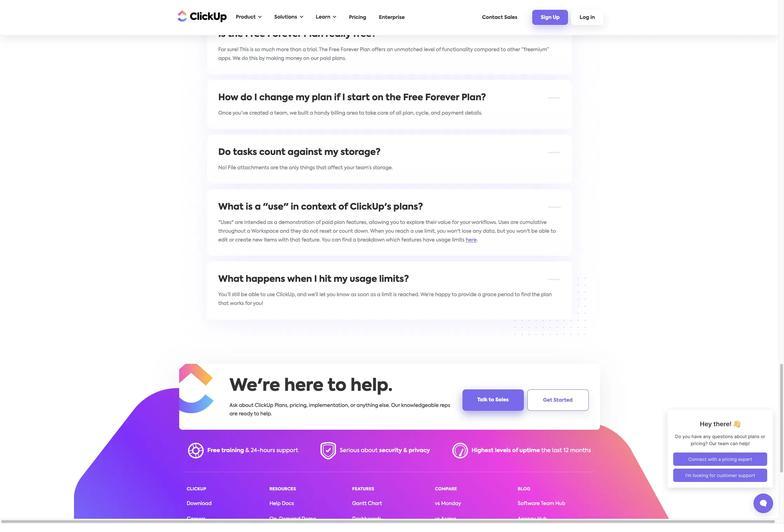 Task type: describe. For each thing, give the bounding box(es) containing it.
for inside "uses" are intended as a demonstration of paid plan features, allowing you to explore their value for your workflows. uses are cumulative throughout a workspace and they do not reset or count down. when you reach a use limit, you won't lose any data, but you won't be able to edit or create new items with that feature. you can find a breakdown which features have usage limits
[[452, 220, 459, 225]]

value
[[438, 220, 451, 225]]

docs
[[282, 502, 294, 507]]

team's
[[356, 165, 372, 170]]

allowing
[[369, 220, 389, 225]]

we're
[[230, 378, 280, 395]]

to inside talk to sales button
[[489, 398, 494, 403]]

against
[[288, 148, 322, 157]]

what happens when i hit my usage limits?
[[218, 275, 409, 284]]

handy
[[315, 111, 330, 116]]

else.
[[379, 403, 390, 408]]

their
[[426, 220, 437, 225]]

serious
[[340, 448, 360, 454]]

vs for vs monday
[[435, 502, 440, 507]]

usage inside "uses" are intended as a demonstration of paid plan features, allowing you to explore their value for your workflows. uses are cumulative throughout a workspace and they do not reset or count down. when you reach a use limit, you won't lose any data, but you won't be able to edit or create new items with that feature. you can find a breakdown which features have usage limits
[[436, 238, 451, 243]]

free right icon of life preserver ring
[[208, 448, 220, 454]]

of right levels
[[512, 448, 518, 454]]

help. inside ask about clickup plans, pricing, implementation, or anything else. our knowledgeable reps are ready to help.
[[260, 412, 272, 417]]

blog
[[518, 488, 531, 492]]

features
[[402, 238, 422, 243]]

training
[[221, 448, 244, 454]]

1 vertical spatial do
[[241, 94, 252, 102]]

really
[[326, 30, 351, 39]]

vs asana
[[435, 517, 456, 522]]

talk to sales
[[478, 398, 509, 403]]

and inside "uses" are intended as a demonstration of paid plan features, allowing you to explore their value for your workflows. uses are cumulative throughout a workspace and they do not reset or count down. when you reach a use limit, you won't lose any data, but you won't be able to edit or create new items with that feature. you can find a breakdown which features have usage limits
[[280, 229, 289, 234]]

reset
[[320, 229, 332, 234]]

1 vertical spatial clickup
[[187, 488, 206, 492]]

payment
[[442, 111, 464, 116]]

do inside for sure! this is so much more than a trial. the free forever plan offers an unmatched level of functionality compared to other "freemium" apps. we do this by making money on our paid plans.
[[242, 56, 248, 61]]

about for serious
[[361, 448, 378, 454]]

hours
[[260, 448, 275, 454]]

limits?
[[379, 275, 409, 284]]

free?
[[353, 30, 377, 39]]

are right uses
[[511, 220, 519, 225]]

2 horizontal spatial that
[[316, 165, 327, 170]]

agency hub
[[518, 517, 547, 522]]

2 & from the left
[[403, 448, 407, 454]]

they
[[291, 229, 301, 234]]

take
[[366, 111, 376, 116]]

level
[[424, 47, 435, 52]]

forever for i
[[425, 94, 460, 102]]

a up the "intended"
[[255, 203, 261, 212]]

1 horizontal spatial here
[[466, 238, 477, 243]]

sign up button
[[533, 10, 568, 25]]

edit
[[218, 238, 228, 243]]

plan inside you'll still be able to use clickup, and we'll let you know as soon as a limit is reached. we're happy to provide a grace period to find the plan that works for you!
[[541, 292, 552, 297]]

explore
[[407, 220, 425, 225]]

of up features,
[[339, 203, 348, 212]]

get started button
[[527, 390, 589, 411]]

our
[[311, 56, 319, 61]]

2 vertical spatial my
[[334, 275, 348, 284]]

download link
[[187, 502, 212, 507]]

features link
[[352, 488, 374, 492]]

24-hours support link
[[251, 448, 298, 454]]

a left "team,"
[[270, 111, 273, 116]]

here link
[[466, 238, 477, 243]]

you!
[[253, 301, 263, 306]]

count inside "uses" are intended as a demonstration of paid plan features, allowing you to explore their value for your workflows. uses are cumulative throughout a workspace and they do not reset or count down. when you reach a use limit, you won't lose any data, but you won't be able to edit or create new items with that feature. you can find a breakdown which features have usage limits
[[339, 229, 353, 234]]

you inside you'll still be able to use clickup, and we'll let you know as soon as a limit is reached. we're happy to provide a grace period to find the plan that works for you!
[[327, 292, 336, 297]]

how
[[218, 94, 238, 102]]

care
[[378, 111, 389, 116]]

0 vertical spatial and
[[431, 111, 441, 116]]

asana
[[441, 517, 456, 522]]

1 vertical spatial is
[[246, 203, 253, 212]]

months
[[570, 448, 591, 454]]

ready
[[239, 412, 253, 417]]

1 vertical spatial on
[[372, 94, 384, 102]]

with
[[278, 238, 289, 243]]

demand
[[279, 517, 300, 522]]

features,
[[346, 220, 368, 225]]

things
[[300, 165, 315, 170]]

or inside ask about clickup plans, pricing, implementation, or anything else. our knowledgeable reps are ready to help.
[[351, 403, 356, 408]]

when
[[287, 275, 312, 284]]

free up so
[[245, 30, 265, 39]]

intended
[[244, 220, 266, 225]]

down.
[[354, 229, 369, 234]]

my for plan
[[296, 94, 310, 102]]

icon of a shield image
[[321, 442, 336, 460]]

and inside you'll still be able to use clickup, and we'll let you know as soon as a limit is reached. we're happy to provide a grace period to find the plan that works for you!
[[297, 292, 307, 297]]

use inside "uses" are intended as a demonstration of paid plan features, allowing you to explore their value for your workflows. uses are cumulative throughout a workspace and they do not reset or count down. when you reach a use limit, you won't lose any data, but you won't be able to edit or create new items with that feature. you can find a breakdown which features have usage limits
[[415, 229, 423, 234]]

workspace
[[251, 229, 279, 234]]

a inside for sure! this is so much more than a trial. the free forever plan offers an unmatched level of functionality compared to other "freemium" apps. we do this by making money on our paid plans.
[[303, 47, 306, 52]]

"use"
[[263, 203, 289, 212]]

are inside ask about clickup plans, pricing, implementation, or anything else. our knowledgeable reps are ready to help.
[[230, 412, 238, 417]]

limit
[[382, 292, 392, 297]]

new
[[253, 238, 263, 243]]

tasks
[[233, 148, 257, 157]]

you'll
[[218, 292, 231, 297]]

free inside for sure! this is so much more than a trial. the free forever plan offers an unmatched level of functionality compared to other "freemium" apps. we do this by making money on our paid plans.
[[329, 47, 340, 52]]

privacy
[[409, 448, 430, 454]]

gantt chart link
[[352, 502, 382, 507]]

what is a "use" in context of clickup's plans?
[[218, 203, 423, 212]]

contact sales button
[[479, 11, 521, 23]]

sales inside contact sales button
[[504, 15, 518, 20]]

find inside you'll still be able to use clickup, and we'll let you know as soon as a limit is reached. we're happy to provide a grace period to find the plan that works for you!
[[521, 292, 531, 297]]

items
[[264, 238, 277, 243]]

1 horizontal spatial help.
[[351, 378, 393, 395]]

any
[[473, 229, 482, 234]]

the up all
[[386, 94, 401, 102]]

vs for vs asana
[[435, 517, 440, 522]]

provide
[[458, 292, 477, 297]]

product
[[236, 15, 256, 20]]

a up the workspace
[[274, 220, 277, 225]]

anything
[[357, 403, 378, 408]]

icon of an odometer image
[[453, 443, 468, 459]]

forever for than
[[341, 47, 359, 52]]

paid inside "uses" are intended as a demonstration of paid plan features, allowing you to explore their value for your workflows. uses are cumulative throughout a workspace and they do not reset or count down. when you reach a use limit, you won't lose any data, but you won't be able to edit or create new items with that feature. you can find a breakdown which features have usage limits
[[322, 220, 333, 225]]

not
[[310, 229, 318, 234]]

you up reach
[[390, 220, 399, 225]]

plan inside "uses" are intended as a demonstration of paid plan features, allowing you to explore their value for your workflows. uses are cumulative throughout a workspace and they do not reset or count down. when you reach a use limit, you won't lose any data, but you won't be able to edit or create new items with that feature. you can find a breakdown which features have usage limits
[[334, 220, 345, 225]]

highest levels of uptime the last 12 months
[[472, 448, 591, 454]]

you
[[322, 238, 331, 243]]

my for storage?
[[325, 148, 338, 157]]

a left grace
[[478, 292, 481, 297]]

area
[[347, 111, 358, 116]]

change
[[259, 94, 294, 102]]

as inside "uses" are intended as a demonstration of paid plan features, allowing you to explore their value for your workflows. uses are cumulative throughout a workspace and they do not reset or count down. when you reach a use limit, you won't lose any data, but you won't be able to edit or create new items with that feature. you can find a breakdown which features have usage limits
[[267, 220, 273, 225]]

reps
[[440, 403, 450, 408]]

to inside for sure! this is so much more than a trial. the free forever plan offers an unmatched level of functionality compared to other "freemium" apps. we do this by making money on our paid plans.
[[501, 47, 506, 52]]

we'll
[[308, 292, 318, 297]]

2 horizontal spatial as
[[371, 292, 376, 297]]

is inside for sure! this is so much more than a trial. the free forever plan offers an unmatched level of functionality compared to other "freemium" apps. we do this by making money on our paid plans.
[[250, 47, 254, 52]]

help
[[270, 502, 281, 507]]

careers link
[[187, 517, 206, 522]]

sales inside talk to sales button
[[496, 398, 509, 403]]

that inside you'll still be able to use clickup, and we'll let you know as soon as a limit is reached. we're happy to provide a grace period to find the plan that works for you!
[[218, 301, 229, 306]]

you've
[[233, 111, 248, 116]]

know
[[337, 292, 350, 297]]

free up plan,
[[403, 94, 423, 102]]

1 vertical spatial in
[[291, 203, 299, 212]]

start
[[347, 94, 370, 102]]

pricing
[[349, 15, 366, 20]]

0 horizontal spatial i
[[254, 94, 257, 102]]

so
[[255, 47, 260, 52]]

clickup inside ask about clickup plans, pricing, implementation, or anything else. our knowledgeable reps are ready to help.
[[255, 403, 273, 408]]

cumulative
[[520, 220, 547, 225]]

clickup logo image
[[168, 359, 214, 413]]

let
[[320, 292, 326, 297]]

your inside "uses" are intended as a demonstration of paid plan features, allowing you to explore their value for your workflows. uses are cumulative throughout a workspace and they do not reset or count down. when you reach a use limit, you won't lose any data, but you won't be able to edit or create new items with that feature. you can find a breakdown which features have usage limits
[[460, 220, 471, 225]]

happy
[[435, 292, 451, 297]]



Task type: vqa. For each thing, say whether or not it's contained in the screenshot.
Students,
no



Task type: locate. For each thing, give the bounding box(es) containing it.
pricing,
[[290, 403, 308, 408]]

a left "trial."
[[303, 47, 306, 52]]

is right limit
[[393, 292, 397, 297]]

"freemium"
[[522, 47, 550, 52]]

0 vertical spatial be
[[532, 229, 538, 234]]

0 horizontal spatial usage
[[350, 275, 377, 284]]

do up you've
[[241, 94, 252, 102]]

we're here to help.
[[230, 378, 393, 395]]

a up the features
[[411, 229, 414, 234]]

vs monday link
[[435, 502, 461, 507]]

1 horizontal spatial be
[[532, 229, 538, 234]]

0 vertical spatial your
[[344, 165, 355, 170]]

of inside for sure! this is so much more than a trial. the free forever plan offers an unmatched level of functionality compared to other "freemium" apps. we do this by making money on our paid plans.
[[436, 47, 441, 52]]

you right but
[[507, 229, 515, 234]]

0 vertical spatial count
[[259, 148, 286, 157]]

the left only
[[280, 165, 288, 170]]

2 horizontal spatial and
[[431, 111, 441, 116]]

and right cycle,
[[431, 111, 441, 116]]

or left anything
[[351, 403, 356, 408]]

highest
[[472, 448, 494, 454]]

paid inside for sure! this is so much more than a trial. the free forever plan offers an unmatched level of functionality compared to other "freemium" apps. we do this by making money on our paid plans.
[[320, 56, 331, 61]]

0 horizontal spatial &
[[245, 448, 249, 454]]

2 vs from the top
[[435, 517, 440, 522]]

here down lose
[[466, 238, 477, 243]]

& left 24-
[[245, 448, 249, 454]]

chart
[[368, 502, 382, 507]]

that right things
[[316, 165, 327, 170]]

clickup left plans,
[[255, 403, 273, 408]]

of inside "uses" are intended as a demonstration of paid plan features, allowing you to explore their value for your workflows. uses are cumulative throughout a workspace and they do not reset or count down. when you reach a use limit, you won't lose any data, but you won't be able to edit or create new items with that feature. you can find a breakdown which features have usage limits
[[316, 220, 321, 225]]

1 vertical spatial my
[[325, 148, 338, 157]]

2 won't from the left
[[517, 229, 530, 234]]

1 horizontal spatial hub
[[556, 502, 566, 507]]

0 horizontal spatial your
[[344, 165, 355, 170]]

2 vertical spatial and
[[297, 292, 307, 297]]

0 horizontal spatial here
[[284, 378, 324, 395]]

other
[[507, 47, 520, 52]]

0 horizontal spatial in
[[291, 203, 299, 212]]

hub right "team"
[[556, 502, 566, 507]]

the left last
[[542, 448, 551, 454]]

2 horizontal spatial plan
[[541, 292, 552, 297]]

a left limit
[[377, 292, 381, 297]]

i up created
[[254, 94, 257, 102]]

billing
[[331, 111, 345, 116]]

clickup up the download
[[187, 488, 206, 492]]

plan left offers
[[360, 47, 371, 52]]

0 vertical spatial on
[[303, 56, 310, 61]]

gantt
[[352, 502, 367, 507]]

1 horizontal spatial usage
[[436, 238, 451, 243]]

1 horizontal spatial able
[[539, 229, 550, 234]]

1 horizontal spatial &
[[403, 448, 407, 454]]

do left "not"
[[303, 229, 309, 234]]

forever up plans.
[[341, 47, 359, 52]]

dashboards
[[352, 517, 382, 522]]

plan inside for sure! this is so much more than a trial. the free forever plan offers an unmatched level of functionality compared to other "freemium" apps. we do this by making money on our paid plans.
[[360, 47, 371, 52]]

0 vertical spatial find
[[342, 238, 352, 243]]

soon
[[358, 292, 369, 297]]

that down the they
[[290, 238, 300, 243]]

0 horizontal spatial about
[[239, 403, 254, 408]]

0 vertical spatial hub
[[556, 502, 566, 507]]

demonstration
[[279, 220, 315, 225]]

1 vertical spatial find
[[521, 292, 531, 297]]

that inside "uses" are intended as a demonstration of paid plan features, allowing you to explore their value for your workflows. uses are cumulative throughout a workspace and they do not reset or count down. when you reach a use limit, you won't lose any data, but you won't be able to edit or create new items with that feature. you can find a breakdown which features have usage limits
[[290, 238, 300, 243]]

features
[[352, 488, 374, 492]]

in
[[591, 15, 595, 20], [291, 203, 299, 212]]

all
[[396, 111, 402, 116]]

1 vertical spatial about
[[361, 448, 378, 454]]

breakdown
[[357, 238, 385, 243]]

as left soon
[[351, 292, 357, 297]]

0 vertical spatial is
[[250, 47, 254, 52]]

limits
[[452, 238, 465, 243]]

serious about security & privacy
[[340, 448, 430, 454]]

that down you'll
[[218, 301, 229, 306]]

contact sales
[[482, 15, 518, 20]]

of left all
[[390, 111, 395, 116]]

what for what happens when i hit my usage limits?
[[218, 275, 244, 284]]

0 vertical spatial clickup
[[255, 403, 273, 408]]

2 horizontal spatial i
[[343, 94, 345, 102]]

able inside "uses" are intended as a demonstration of paid plan features, allowing you to explore their value for your workflows. uses are cumulative throughout a workspace and they do not reset or count down. when you reach a use limit, you won't lose any data, but you won't be able to edit or create new items with that feature. you can find a breakdown which features have usage limits
[[539, 229, 550, 234]]

1 horizontal spatial plan
[[360, 47, 371, 52]]

won't down cumulative
[[517, 229, 530, 234]]

0 horizontal spatial be
[[241, 292, 247, 297]]

0 horizontal spatial use
[[267, 292, 275, 297]]

0 horizontal spatial able
[[249, 292, 259, 297]]

sign up
[[541, 15, 560, 20]]

as right soon
[[371, 292, 376, 297]]

0 horizontal spatial and
[[280, 229, 289, 234]]

about right serious
[[361, 448, 378, 454]]

use left clickup,
[[267, 292, 275, 297]]

is left so
[[250, 47, 254, 52]]

you'll still be able to use clickup, and we'll let you know as soon as a limit is reached. we're happy to provide a grace period to find the plan that works for you!
[[218, 292, 552, 306]]

0 vertical spatial forever
[[267, 30, 302, 39]]

0 horizontal spatial plan
[[312, 94, 332, 102]]

forever
[[267, 30, 302, 39], [341, 47, 359, 52], [425, 94, 460, 102]]

able
[[539, 229, 550, 234], [249, 292, 259, 297]]

0 vertical spatial for
[[452, 220, 459, 225]]

1 vertical spatial that
[[290, 238, 300, 243]]

you right "let"
[[327, 292, 336, 297]]

able inside you'll still be able to use clickup, and we'll let you know as soon as a limit is reached. we're happy to provide a grace period to find the plan that works for you!
[[249, 292, 259, 297]]

what up the still
[[218, 275, 244, 284]]

1 horizontal spatial i
[[314, 275, 317, 284]]

for left 'you!'
[[245, 301, 252, 306]]

0 vertical spatial about
[[239, 403, 254, 408]]

find inside "uses" are intended as a demonstration of paid plan features, allowing you to explore their value for your workflows. uses are cumulative throughout a workspace and they do not reset or count down. when you reach a use limit, you won't lose any data, but you won't be able to edit or create new items with that feature. you can find a breakdown which features have usage limits
[[342, 238, 352, 243]]

this
[[249, 56, 258, 61]]

1 vertical spatial use
[[267, 292, 275, 297]]

0 horizontal spatial help.
[[260, 412, 272, 417]]

0 vertical spatial usage
[[436, 238, 451, 243]]

sales right contact
[[504, 15, 518, 20]]

1 horizontal spatial plan
[[334, 220, 345, 225]]

count up can
[[339, 229, 353, 234]]

you down value
[[437, 229, 446, 234]]

0 vertical spatial vs
[[435, 502, 440, 507]]

1 horizontal spatial as
[[351, 292, 357, 297]]

on up care
[[372, 94, 384, 102]]

your up lose
[[460, 220, 471, 225]]

help. right ready
[[260, 412, 272, 417]]

count up the "attachments"
[[259, 148, 286, 157]]

which
[[386, 238, 400, 243]]

1 vertical spatial for
[[245, 301, 252, 306]]

more
[[276, 47, 289, 52]]

1 horizontal spatial for
[[452, 220, 459, 225]]

0 horizontal spatial as
[[267, 220, 273, 225]]

1 vertical spatial or
[[229, 238, 234, 243]]

0 vertical spatial able
[[539, 229, 550, 234]]

0 horizontal spatial clickup
[[187, 488, 206, 492]]

use inside you'll still be able to use clickup, and we'll let you know as soon as a limit is reached. we're happy to provide a grace period to find the plan that works for you!
[[267, 292, 275, 297]]

.
[[477, 238, 478, 243]]

in right log
[[591, 15, 595, 20]]

paid
[[320, 56, 331, 61], [322, 220, 333, 225]]

in up demonstration
[[291, 203, 299, 212]]

0 vertical spatial sales
[[504, 15, 518, 20]]

for right value
[[452, 220, 459, 225]]

can
[[332, 238, 341, 243]]

affect
[[328, 165, 343, 170]]

free up plans.
[[329, 47, 340, 52]]

clickup's
[[350, 203, 391, 212]]

1 horizontal spatial about
[[361, 448, 378, 454]]

0 horizontal spatial on
[[303, 56, 310, 61]]

use down explore
[[415, 229, 423, 234]]

find right period
[[521, 292, 531, 297]]

my right hit
[[334, 275, 348, 284]]

1 vertical spatial usage
[[350, 275, 377, 284]]

learn
[[316, 15, 331, 20]]

talk
[[478, 398, 488, 403]]

1 horizontal spatial forever
[[341, 47, 359, 52]]

for sure! this is so much more than a trial. the free forever plan offers an unmatched level of functionality compared to other "freemium" apps. we do this by making money on our paid plans.
[[218, 47, 550, 61]]

on left our
[[303, 56, 310, 61]]

and up with at top
[[280, 229, 289, 234]]

i left hit
[[314, 275, 317, 284]]

uptime
[[520, 448, 540, 454]]

the right period
[[532, 292, 540, 297]]

here
[[466, 238, 477, 243], [284, 378, 324, 395]]

paid down the
[[320, 56, 331, 61]]

hub right the agency
[[537, 517, 547, 522]]

are left only
[[270, 165, 278, 170]]

compare link
[[435, 488, 457, 492]]

find right can
[[342, 238, 352, 243]]

is up the "intended"
[[246, 203, 253, 212]]

is the free forever plan really free?
[[218, 30, 377, 39]]

1 horizontal spatial that
[[290, 238, 300, 243]]

i right if on the top left of page
[[343, 94, 345, 102]]

your right the affect
[[344, 165, 355, 170]]

get
[[543, 398, 553, 403]]

cycle,
[[416, 111, 430, 116]]

for
[[218, 47, 226, 52]]

free training & 24-hours support
[[208, 448, 298, 454]]

is
[[218, 30, 226, 39]]

be right the still
[[241, 292, 247, 297]]

1 horizontal spatial clickup
[[255, 403, 273, 408]]

vs monday
[[435, 502, 461, 507]]

1 vs from the top
[[435, 502, 440, 507]]

clickup image
[[176, 9, 227, 23]]

create
[[235, 238, 251, 243]]

you up which
[[385, 229, 394, 234]]

1 horizontal spatial use
[[415, 229, 423, 234]]

0 vertical spatial paid
[[320, 56, 331, 61]]

0 horizontal spatial for
[[245, 301, 252, 306]]

what for what is a "use" in context of clickup's plans?
[[218, 203, 244, 212]]

about for ask
[[239, 403, 254, 408]]

icon of life preserver ring image
[[188, 443, 204, 459]]

0 vertical spatial what
[[218, 203, 244, 212]]

plan up "trial."
[[304, 30, 324, 39]]

be inside "uses" are intended as a demonstration of paid plan features, allowing you to explore their value for your workflows. uses are cumulative throughout a workspace and they do not reset or count down. when you reach a use limit, you won't lose any data, but you won't be able to edit or create new items with that feature. you can find a breakdown which features have usage limits
[[532, 229, 538, 234]]

1 horizontal spatial and
[[297, 292, 307, 297]]

do
[[242, 56, 248, 61], [241, 94, 252, 102], [303, 229, 309, 234]]

on-demand demo link
[[270, 517, 316, 522]]

1 horizontal spatial won't
[[517, 229, 530, 234]]

learn button
[[312, 10, 340, 25]]

be down cumulative
[[532, 229, 538, 234]]

log in link
[[571, 10, 604, 25]]

forever inside for sure! this is so much more than a trial. the free forever plan offers an unmatched level of functionality compared to other "freemium" apps. we do this by making money on our paid plans.
[[341, 47, 359, 52]]

0 horizontal spatial that
[[218, 301, 229, 306]]

1 vertical spatial able
[[249, 292, 259, 297]]

usage right have
[[436, 238, 451, 243]]

1 horizontal spatial or
[[333, 229, 338, 234]]

is inside you'll still be able to use clickup, and we'll let you know as soon as a limit is reached. we're happy to provide a grace period to find the plan that works for you!
[[393, 292, 397, 297]]

talk to sales button
[[463, 390, 524, 411]]

0 horizontal spatial count
[[259, 148, 286, 157]]

the
[[228, 30, 243, 39], [386, 94, 401, 102], [280, 165, 288, 170], [532, 292, 540, 297], [542, 448, 551, 454]]

do inside "uses" are intended as a demonstration of paid plan features, allowing you to explore their value for your workflows. uses are cumulative throughout a workspace and they do not reset or count down. when you reach a use limit, you won't lose any data, but you won't be able to edit or create new items with that feature. you can find a breakdown which features have usage limits
[[303, 229, 309, 234]]

contact
[[482, 15, 503, 20]]

you
[[390, 220, 399, 225], [385, 229, 394, 234], [437, 229, 446, 234], [507, 229, 515, 234], [327, 292, 336, 297]]

forever up more
[[267, 30, 302, 39]]

to inside ask about clickup plans, pricing, implementation, or anything else. our knowledgeable reps are ready to help.
[[254, 412, 259, 417]]

or right edit
[[229, 238, 234, 243]]

a down "down."
[[353, 238, 356, 243]]

hub
[[556, 502, 566, 507], [537, 517, 547, 522]]

clickup,
[[276, 292, 296, 297]]

1 vertical spatial be
[[241, 292, 247, 297]]

or up can
[[333, 229, 338, 234]]

here up 'pricing,'
[[284, 378, 324, 395]]

and
[[431, 111, 441, 116], [280, 229, 289, 234], [297, 292, 307, 297]]

for inside you'll still be able to use clickup, and we'll let you know as soon as a limit is reached. we're happy to provide a grace period to find the plan that works for you!
[[245, 301, 252, 306]]

paid up reset
[[322, 220, 333, 225]]

2 vertical spatial or
[[351, 403, 356, 408]]

my up built at the top left
[[296, 94, 310, 102]]

do
[[218, 148, 231, 157]]

0 horizontal spatial or
[[229, 238, 234, 243]]

a up create
[[247, 229, 250, 234]]

about inside ask about clickup plans, pricing, implementation, or anything else. our knowledgeable reps are ready to help.
[[239, 403, 254, 408]]

able up 'you!'
[[249, 292, 259, 297]]

demo
[[302, 517, 316, 522]]

careers
[[187, 517, 206, 522]]

of up "not"
[[316, 220, 321, 225]]

0 horizontal spatial plan
[[304, 30, 324, 39]]

once you've created a team, we built a handy billing area to take care of all plan, cycle, and payment details.
[[218, 111, 483, 116]]

1 vertical spatial here
[[284, 378, 324, 395]]

be inside you'll still be able to use clickup, and we'll let you know as soon as a limit is reached. we're happy to provide a grace period to find the plan that works for you!
[[241, 292, 247, 297]]

1 vertical spatial forever
[[341, 47, 359, 52]]

plan
[[304, 30, 324, 39], [360, 47, 371, 52]]

highest levels of uptime link
[[472, 448, 540, 454]]

2 vertical spatial do
[[303, 229, 309, 234]]

usage up soon
[[350, 275, 377, 284]]

0 horizontal spatial forever
[[267, 30, 302, 39]]

forever up "payment"
[[425, 94, 460, 102]]

1 vertical spatial plan
[[360, 47, 371, 52]]

works
[[230, 301, 244, 306]]

sales right talk
[[496, 398, 509, 403]]

1 vertical spatial help.
[[260, 412, 272, 417]]

1 & from the left
[[245, 448, 249, 454]]

free
[[245, 30, 265, 39], [329, 47, 340, 52], [403, 94, 423, 102], [208, 448, 220, 454]]

trial.
[[307, 47, 318, 52]]

period
[[498, 292, 514, 297]]

& left the privacy
[[403, 448, 407, 454]]

functionality
[[442, 47, 473, 52]]

my up the affect
[[325, 148, 338, 157]]

are up throughout
[[235, 220, 243, 225]]

1 won't from the left
[[447, 229, 461, 234]]

0 vertical spatial plan
[[304, 30, 324, 39]]

by
[[259, 56, 265, 61]]

workflows.
[[472, 220, 497, 225]]

plans.
[[332, 56, 346, 61]]

a right built at the top left
[[310, 111, 313, 116]]

money
[[286, 56, 302, 61]]

1 what from the top
[[218, 203, 244, 212]]

0 vertical spatial in
[[591, 15, 595, 20]]

do right the 'we'
[[242, 56, 248, 61]]

1 vertical spatial hub
[[537, 517, 547, 522]]

much
[[261, 47, 275, 52]]

1 horizontal spatial in
[[591, 15, 595, 20]]

as up the workspace
[[267, 220, 273, 225]]

won't up 'limits'
[[447, 229, 461, 234]]

we
[[233, 56, 241, 61]]

1 vertical spatial what
[[218, 275, 244, 284]]

2 what from the top
[[218, 275, 244, 284]]

2 horizontal spatial or
[[351, 403, 356, 408]]

help. up anything
[[351, 378, 393, 395]]

1 horizontal spatial on
[[372, 94, 384, 102]]

2 vertical spatial that
[[218, 301, 229, 306]]

able down cumulative
[[539, 229, 550, 234]]

are down ask
[[230, 412, 238, 417]]

0 vertical spatial my
[[296, 94, 310, 102]]

the inside you'll still be able to use clickup, and we'll let you know as soon as a limit is reached. we're happy to provide a grace period to find the plan that works for you!
[[532, 292, 540, 297]]

on-demand demo
[[270, 517, 316, 522]]

if
[[334, 94, 340, 102]]

1 vertical spatial count
[[339, 229, 353, 234]]

of right "level"
[[436, 47, 441, 52]]

enterprise link
[[376, 11, 408, 23]]

0 horizontal spatial find
[[342, 238, 352, 243]]

about up ready
[[239, 403, 254, 408]]

1 horizontal spatial find
[[521, 292, 531, 297]]

implementation,
[[309, 403, 349, 408]]

1 vertical spatial your
[[460, 220, 471, 225]]

team
[[541, 502, 554, 507]]

1 horizontal spatial your
[[460, 220, 471, 225]]

the right is
[[228, 30, 243, 39]]

on inside for sure! this is so much more than a trial. the free forever plan offers an unmatched level of functionality compared to other "freemium" apps. we do this by making money on our paid plans.
[[303, 56, 310, 61]]

vs left monday
[[435, 502, 440, 507]]

on-
[[270, 517, 279, 522]]



